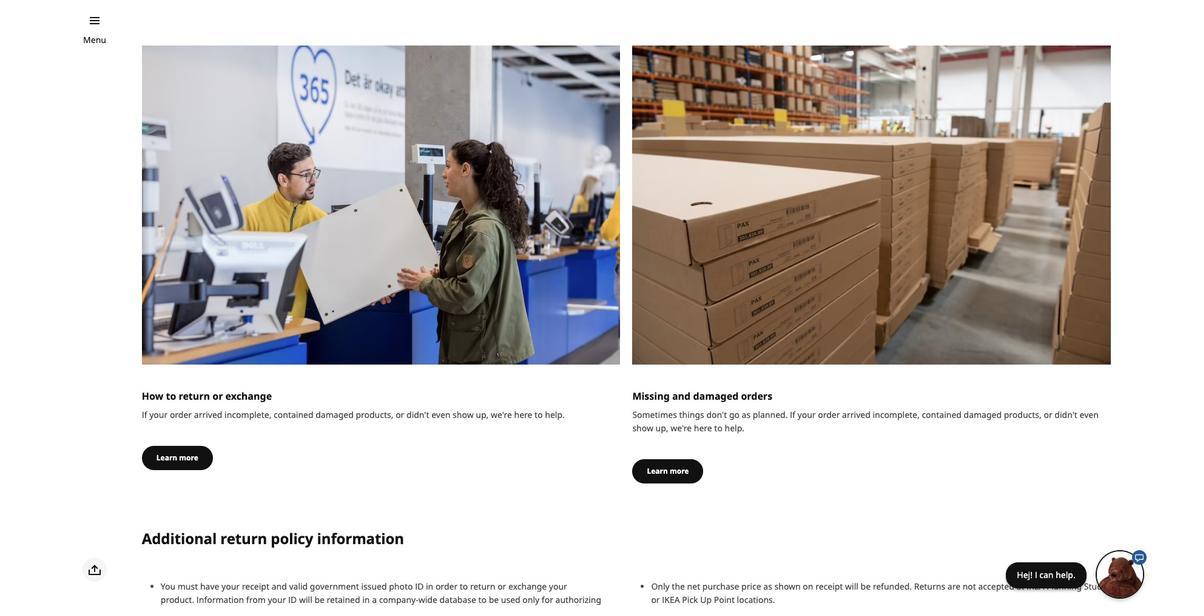 Task type: vqa. For each thing, say whether or not it's contained in the screenshot.
the bottommost IKEA
yes



Task type: locate. For each thing, give the bounding box(es) containing it.
point
[[714, 594, 735, 606]]

up, inside missing and damaged orders sometimes things don't go as planned. if your order arrived incomplete, contained damaged products, or didn't even show up, we're here to help.
[[656, 423, 669, 434]]

be down government
[[315, 594, 325, 606]]

0 vertical spatial help.
[[545, 409, 565, 421]]

0 horizontal spatial learn more
[[157, 453, 198, 463]]

your down how on the bottom left
[[149, 409, 168, 421]]

damaged inside "how to return or exchange if your order arrived incomplete, contained damaged products, or didn't even show up, we're here to help."
[[316, 409, 354, 421]]

1 horizontal spatial incomplete,
[[873, 409, 920, 421]]

return
[[179, 390, 210, 403], [221, 529, 267, 549]]

0 horizontal spatial help.
[[545, 409, 565, 421]]

if
[[142, 409, 147, 421], [791, 409, 796, 421]]

or
[[213, 390, 223, 403], [396, 409, 405, 421], [1045, 409, 1053, 421], [652, 594, 660, 606]]

1 vertical spatial learn more
[[647, 466, 689, 477]]

1 vertical spatial here
[[694, 423, 713, 434]]

at
[[1017, 581, 1025, 593]]

planning
[[1047, 581, 1083, 593]]

1 horizontal spatial learn more
[[647, 466, 689, 477]]

learn more button for and
[[633, 460, 704, 484]]

1 horizontal spatial order
[[436, 581, 458, 593]]

1 horizontal spatial up,
[[656, 423, 669, 434]]

products, inside missing and damaged orders sometimes things don't go as planned. if your order arrived incomplete, contained damaged products, or didn't even show up, we're here to help.
[[1005, 409, 1042, 421]]

1 vertical spatial as
[[764, 581, 773, 593]]

0 vertical spatial as
[[742, 409, 751, 421]]

0 vertical spatial here
[[515, 409, 533, 421]]

your right planned.
[[798, 409, 816, 421]]

ikea down the i
[[1027, 581, 1045, 593]]

incomplete, inside "how to return or exchange if your order arrived incomplete, contained damaged products, or didn't even show up, we're here to help."
[[225, 409, 272, 421]]

1 horizontal spatial learn
[[647, 466, 668, 477]]

2 horizontal spatial order
[[819, 409, 841, 421]]

ikea down 'the'
[[663, 594, 680, 606]]

1 horizontal spatial if
[[791, 409, 796, 421]]

learn for missing
[[647, 466, 668, 477]]

database
[[440, 594, 477, 606]]

learn
[[157, 453, 177, 463], [647, 466, 668, 477]]

0 horizontal spatial damaged
[[316, 409, 354, 421]]

1 horizontal spatial products,
[[1005, 409, 1042, 421]]

0 horizontal spatial if
[[142, 409, 147, 421]]

didn't inside "how to return or exchange if your order arrived incomplete, contained damaged products, or didn't even show up, we're here to help."
[[407, 409, 430, 421]]

0 vertical spatial learn more
[[157, 453, 198, 463]]

1 horizontal spatial we're
[[671, 423, 692, 434]]

retained
[[327, 594, 360, 606]]

0 horizontal spatial didn't
[[407, 409, 430, 421]]

1 horizontal spatial damaged
[[694, 390, 739, 403]]

even
[[432, 409, 451, 421], [1080, 409, 1099, 421]]

0 horizontal spatial contained
[[274, 409, 314, 421]]

be
[[861, 581, 871, 593], [315, 594, 325, 606], [489, 594, 499, 606]]

1 horizontal spatial didn't
[[1055, 409, 1078, 421]]

didn't
[[407, 409, 430, 421], [1055, 409, 1078, 421]]

returns
[[915, 581, 946, 593]]

0 horizontal spatial will
[[299, 594, 313, 606]]

order inside missing and damaged orders sometimes things don't go as planned. if your order arrived incomplete, contained damaged products, or didn't even show up, we're here to help.
[[819, 409, 841, 421]]

more for exchange
[[179, 453, 198, 463]]

receipt
[[816, 581, 844, 593]]

more
[[179, 453, 198, 463], [670, 466, 689, 477]]

are
[[948, 581, 961, 593]]

show
[[453, 409, 474, 421], [633, 423, 654, 434]]

id in
[[415, 581, 434, 593]]

in
[[363, 594, 370, 606]]

as inside missing and damaged orders sometimes things don't go as planned. if your order arrived incomplete, contained damaged products, or didn't even show up, we're here to help.
[[742, 409, 751, 421]]

missing and damaged orders sometimes things don't go as planned. if your order arrived incomplete, contained damaged products, or didn't even show up, we're here to help.
[[633, 390, 1099, 434]]

0 vertical spatial will
[[846, 581, 859, 593]]

0 horizontal spatial learn
[[157, 453, 177, 463]]

how to return or exchange if your order arrived incomplete, contained damaged products, or didn't even show up, we're here to help.
[[142, 390, 567, 421]]

1 horizontal spatial show
[[633, 423, 654, 434]]

products,
[[356, 409, 394, 421], [1005, 409, 1042, 421]]

you
[[161, 581, 176, 593]]

menu button
[[83, 33, 106, 47]]

as
[[742, 409, 751, 421], [764, 581, 773, 593]]

0 horizontal spatial here
[[515, 409, 533, 421]]

0 horizontal spatial more
[[179, 453, 198, 463]]

be inside only the net purchase price as shown on receipt will be refunded. returns are not accepted at ikea planning studio or ikea pick up point locations.
[[861, 581, 871, 593]]

not
[[963, 581, 977, 593]]

here inside "how to return or exchange if your order arrived incomplete, contained damaged products, or didn't even show up, we're here to help."
[[515, 409, 533, 421]]

1 vertical spatial up,
[[656, 423, 669, 434]]

1 vertical spatial will
[[299, 594, 313, 606]]

help.
[[545, 409, 565, 421], [725, 423, 745, 434], [1057, 569, 1076, 581]]

menu
[[83, 34, 106, 46]]

0 horizontal spatial arrived
[[194, 409, 222, 421]]

receipt and
[[242, 581, 287, 593]]

order
[[170, 409, 192, 421], [819, 409, 841, 421], [436, 581, 458, 593]]

0 horizontal spatial as
[[742, 409, 751, 421]]

0 vertical spatial more
[[179, 453, 198, 463]]

net
[[688, 581, 701, 593]]

as inside only the net purchase price as shown on receipt will be refunded. returns are not accepted at ikea planning studio or ikea pick up point locations.
[[764, 581, 773, 593]]

2 horizontal spatial help.
[[1057, 569, 1076, 581]]

used
[[501, 594, 521, 606]]

1 horizontal spatial return
[[221, 529, 267, 549]]

hej! i can help. button
[[1007, 551, 1148, 599]]

as right go
[[742, 409, 751, 421]]

0 vertical spatial learn
[[157, 453, 177, 463]]

your
[[149, 409, 168, 421], [798, 409, 816, 421], [222, 581, 240, 593], [268, 594, 286, 606]]

1 horizontal spatial contained
[[923, 409, 962, 421]]

1 vertical spatial learn
[[647, 466, 668, 477]]

id
[[288, 594, 297, 606]]

0 vertical spatial ikea
[[1027, 581, 1045, 593]]

return right how on the bottom left
[[179, 390, 210, 403]]

1 vertical spatial more
[[670, 466, 689, 477]]

to
[[166, 390, 176, 403], [535, 409, 543, 421], [715, 423, 723, 434], [460, 581, 468, 593], [479, 594, 487, 606]]

will right receipt
[[846, 581, 859, 593]]

0 horizontal spatial ikea
[[663, 594, 680, 606]]

for
[[542, 594, 554, 606]]

0 vertical spatial return
[[179, 390, 210, 403]]

hej!
[[1018, 569, 1033, 581]]

damaged
[[694, 390, 739, 403], [316, 409, 354, 421], [964, 409, 1002, 421]]

we're
[[491, 409, 512, 421], [671, 423, 692, 434]]

only the net purchase price as shown on receipt will be refunded. returns are not accepted at ikea planning studio or ikea pick up point locations.
[[652, 581, 1110, 606]]

return left policy
[[221, 529, 267, 549]]

1 horizontal spatial here
[[694, 423, 713, 434]]

hej! i can help.
[[1018, 569, 1076, 581]]

0 vertical spatial show
[[453, 409, 474, 421]]

incomplete,
[[225, 409, 272, 421], [873, 409, 920, 421]]

1 vertical spatial help.
[[725, 423, 745, 434]]

will
[[846, 581, 859, 593], [299, 594, 313, 606]]

0 horizontal spatial learn more button
[[142, 446, 213, 470]]

1 horizontal spatial arrived
[[843, 409, 871, 421]]

1 horizontal spatial learn more button
[[633, 460, 704, 484]]

additional return policy information
[[142, 529, 404, 549]]

learn more button for to
[[142, 446, 213, 470]]

0 horizontal spatial show
[[453, 409, 474, 421]]

policy
[[271, 529, 314, 549]]

0 horizontal spatial up,
[[476, 409, 489, 421]]

be left refunded.
[[861, 581, 871, 593]]

arrived
[[194, 409, 222, 421], [843, 409, 871, 421]]

photo
[[389, 581, 413, 593]]

here
[[515, 409, 533, 421], [694, 423, 713, 434]]

1 horizontal spatial even
[[1080, 409, 1099, 421]]

0 horizontal spatial we're
[[491, 409, 512, 421]]

1 vertical spatial show
[[633, 423, 654, 434]]

accepted
[[979, 581, 1015, 593]]

the
[[672, 581, 685, 593]]

contained
[[274, 409, 314, 421], [923, 409, 962, 421]]

up,
[[476, 409, 489, 421], [656, 423, 669, 434]]

as right price
[[764, 581, 773, 593]]

incomplete, inside missing and damaged orders sometimes things don't go as planned. if your order arrived incomplete, contained damaged products, or didn't even show up, we're here to help.
[[873, 409, 920, 421]]

0 horizontal spatial incomplete,
[[225, 409, 272, 421]]

1 horizontal spatial ikea
[[1027, 581, 1045, 593]]

show inside "how to return or exchange if your order arrived incomplete, contained damaged products, or didn't even show up, we're here to help."
[[453, 409, 474, 421]]

0 vertical spatial up,
[[476, 409, 489, 421]]

arrived inside missing and damaged orders sometimes things don't go as planned. if your order arrived incomplete, contained damaged products, or didn't even show up, we're here to help.
[[843, 409, 871, 421]]

be down return or
[[489, 594, 499, 606]]

2 vertical spatial help.
[[1057, 569, 1076, 581]]

additional
[[142, 529, 217, 549]]

0 horizontal spatial order
[[170, 409, 192, 421]]

1 vertical spatial return
[[221, 529, 267, 549]]

we're inside "how to return or exchange if your order arrived incomplete, contained damaged products, or didn't even show up, we're here to help."
[[491, 409, 512, 421]]

ikea
[[1027, 581, 1045, 593], [663, 594, 680, 606]]

1 horizontal spatial help.
[[725, 423, 745, 434]]

up, inside "how to return or exchange if your order arrived incomplete, contained damaged products, or didn't even show up, we're here to help."
[[476, 409, 489, 421]]

1 horizontal spatial be
[[489, 594, 499, 606]]

here inside missing and damaged orders sometimes things don't go as planned. if your order arrived incomplete, contained damaged products, or didn't even show up, we're here to help.
[[694, 423, 713, 434]]

issued
[[362, 581, 387, 593]]

0 horizontal spatial products,
[[356, 409, 394, 421]]

if right planned.
[[791, 409, 796, 421]]

1 vertical spatial we're
[[671, 423, 692, 434]]

1 horizontal spatial as
[[764, 581, 773, 593]]

learn more button
[[142, 446, 213, 470], [633, 460, 704, 484]]

0 horizontal spatial even
[[432, 409, 451, 421]]

2 horizontal spatial be
[[861, 581, 871, 593]]

0 vertical spatial we're
[[491, 409, 512, 421]]

1 horizontal spatial will
[[846, 581, 859, 593]]

if down how on the bottom left
[[142, 409, 147, 421]]

order inside you must have your receipt and valid government issued photo id in order to return or exchange your product. information from your id will be retained in a company-wide database to be used only for authorizin
[[436, 581, 458, 593]]

will right id
[[299, 594, 313, 606]]

learn more
[[157, 453, 198, 463], [647, 466, 689, 477]]

1 horizontal spatial more
[[670, 466, 689, 477]]

0 horizontal spatial return
[[179, 390, 210, 403]]



Task type: describe. For each thing, give the bounding box(es) containing it.
return inside "how to return or exchange if your order arrived incomplete, contained damaged products, or didn't even show up, we're here to help."
[[179, 390, 210, 403]]

learn for how
[[157, 453, 177, 463]]

i
[[1036, 569, 1038, 581]]

planned.
[[753, 409, 788, 421]]

if inside "how to return or exchange if your order arrived incomplete, contained damaged products, or didn't even show up, we're here to help."
[[142, 409, 147, 421]]

we're inside missing and damaged orders sometimes things don't go as planned. if your order arrived incomplete, contained damaged products, or didn't even show up, we're here to help.
[[671, 423, 692, 434]]

sometimes
[[633, 409, 678, 421]]

or inside only the net purchase price as shown on receipt will be refunded. returns are not accepted at ikea planning studio or ikea pick up point locations.
[[652, 594, 660, 606]]

price
[[742, 581, 762, 593]]

0 horizontal spatial be
[[315, 594, 325, 606]]

help. inside "how to return or exchange if your order arrived incomplete, contained damaged products, or didn't even show up, we're here to help."
[[545, 409, 565, 421]]

wide
[[419, 594, 438, 606]]

to inside missing and damaged orders sometimes things don't go as planned. if your order arrived incomplete, contained damaged products, or didn't even show up, we're here to help.
[[715, 423, 723, 434]]

help. inside button
[[1057, 569, 1076, 581]]

studio
[[1085, 581, 1110, 593]]

if inside missing and damaged orders sometimes things don't go as planned. if your order arrived incomplete, contained damaged products, or didn't even show up, we're here to help.
[[791, 409, 796, 421]]

can
[[1040, 569, 1054, 581]]

your inside missing and damaged orders sometimes things don't go as planned. if your order arrived incomplete, contained damaged products, or didn't even show up, we're here to help.
[[798, 409, 816, 421]]

only
[[523, 594, 540, 606]]

exchange
[[226, 390, 272, 403]]

and
[[673, 390, 691, 403]]

show inside missing and damaged orders sometimes things don't go as planned. if your order arrived incomplete, contained damaged products, or didn't even show up, we're here to help.
[[633, 423, 654, 434]]

how
[[142, 390, 164, 403]]

purchase
[[703, 581, 740, 593]]

from
[[246, 594, 266, 606]]

government
[[310, 581, 359, 593]]

arrived inside "how to return or exchange if your order arrived incomplete, contained damaged products, or didn't even show up, we're here to help."
[[194, 409, 222, 421]]

order inside "how to return or exchange if your order arrived incomplete, contained damaged products, or didn't even show up, we're here to help."
[[170, 409, 192, 421]]

must
[[178, 581, 198, 593]]

don't
[[707, 409, 728, 421]]

contained inside "how to return or exchange if your order arrived incomplete, contained damaged products, or didn't even show up, we're here to help."
[[274, 409, 314, 421]]

refunded.
[[874, 581, 913, 593]]

even inside missing and damaged orders sometimes things don't go as planned. if your order arrived incomplete, contained damaged products, or didn't even show up, we're here to help.
[[1080, 409, 1099, 421]]

go
[[730, 409, 740, 421]]

have
[[200, 581, 219, 593]]

you must have your receipt and valid government issued photo id in order to return or exchange your product. information from your id will be retained in a company-wide database to be used only for authorizin
[[161, 581, 602, 607]]

locations.
[[737, 594, 776, 606]]

your inside "how to return or exchange if your order arrived incomplete, contained damaged products, or didn't even show up, we're here to help."
[[149, 409, 168, 421]]

your right have
[[222, 581, 240, 593]]

will inside only the net purchase price as shown on receipt will be refunded. returns are not accepted at ikea planning studio or ikea pick up point locations.
[[846, 581, 859, 593]]

pick
[[683, 594, 699, 606]]

product. information
[[161, 594, 244, 606]]

return or
[[471, 581, 507, 593]]

missing
[[633, 390, 670, 403]]

learn more for to
[[157, 453, 198, 463]]

contained inside missing and damaged orders sometimes things don't go as planned. if your order arrived incomplete, contained damaged products, or didn't even show up, we're here to help.
[[923, 409, 962, 421]]

1 vertical spatial ikea
[[663, 594, 680, 606]]

will inside you must have your receipt and valid government issued photo id in order to return or exchange your product. information from your id will be retained in a company-wide database to be used only for authorizin
[[299, 594, 313, 606]]

valid
[[289, 581, 308, 593]]

orders
[[742, 390, 773, 403]]

2 horizontal spatial damaged
[[964, 409, 1002, 421]]

help. inside missing and damaged orders sometimes things don't go as planned. if your order arrived incomplete, contained damaged products, or didn't even show up, we're here to help.
[[725, 423, 745, 434]]

information
[[317, 529, 404, 549]]

shown
[[775, 581, 801, 593]]

learn more for and
[[647, 466, 689, 477]]

only
[[652, 581, 670, 593]]

more for sometimes
[[670, 466, 689, 477]]

your left id
[[268, 594, 286, 606]]

even inside "how to return or exchange if your order arrived incomplete, contained damaged products, or didn't even show up, we're here to help."
[[432, 409, 451, 421]]

a
[[372, 594, 377, 606]]

products, inside "how to return or exchange if your order arrived incomplete, contained damaged products, or didn't even show up, we're here to help."
[[356, 409, 394, 421]]

or inside missing and damaged orders sometimes things don't go as planned. if your order arrived incomplete, contained damaged products, or didn't even show up, we're here to help.
[[1045, 409, 1053, 421]]

didn't inside missing and damaged orders sometimes things don't go as planned. if your order arrived incomplete, contained damaged products, or didn't even show up, we're here to help.
[[1055, 409, 1078, 421]]

things
[[680, 409, 705, 421]]

on
[[803, 581, 814, 593]]

exchange your
[[509, 581, 568, 593]]

up
[[701, 594, 712, 606]]

company-
[[379, 594, 419, 606]]



